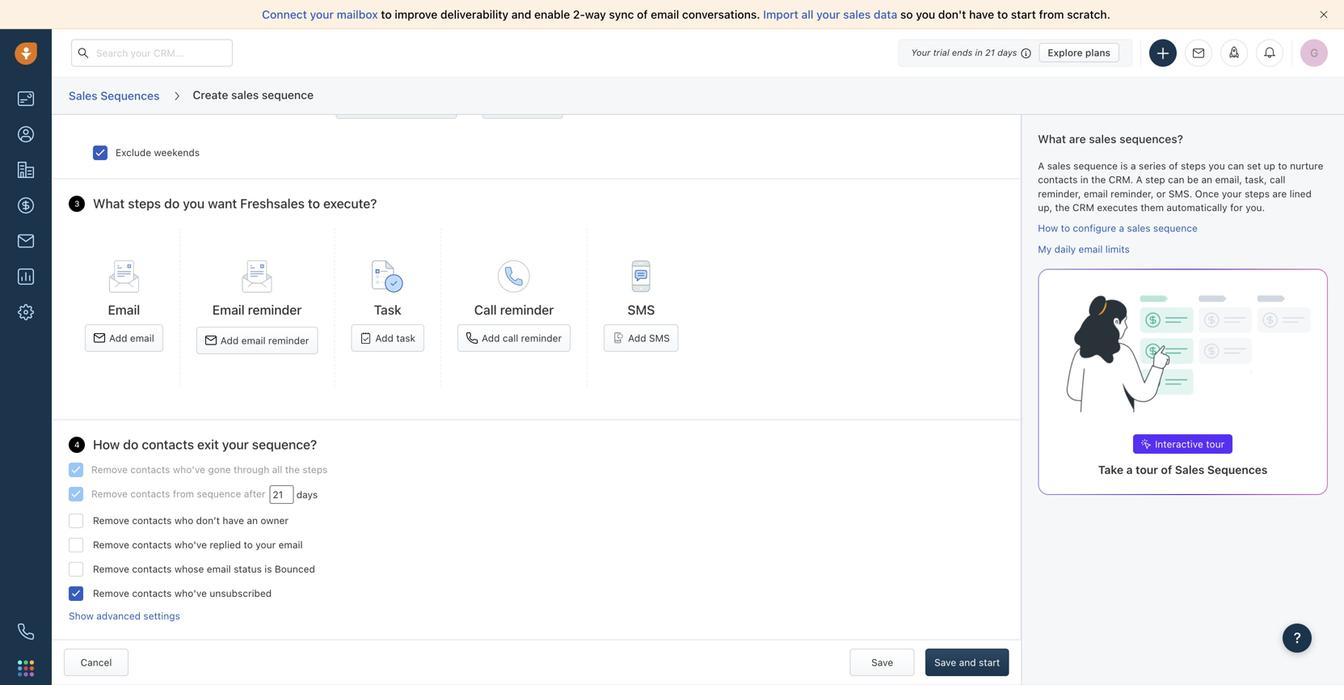 Task type: describe. For each thing, give the bounding box(es) containing it.
are inside a sales sequence is a series of steps you can set up to nurture contacts in the crm. a step can be an email, task, call reminder, email reminder, or sms. once your steps are lined up, the crm executes them automatically for you.
[[1273, 188, 1288, 199]]

sequence right create
[[262, 88, 314, 101]]

21
[[986, 47, 996, 58]]

add task button
[[351, 324, 425, 352]]

enable
[[535, 8, 570, 21]]

add for task
[[376, 332, 394, 344]]

show advanced settings
[[69, 610, 180, 622]]

an inside a sales sequence is a series of steps you can set up to nurture contacts in the crm. a step can be an email, task, call reminder, email reminder, or sms. once your steps are lined up, the crm executes them automatically for you.
[[1202, 174, 1213, 185]]

steps down task,
[[1246, 188, 1271, 199]]

nurture
[[1291, 160, 1324, 172]]

reminder down call reminder at the top of page
[[521, 332, 562, 344]]

up,
[[1039, 202, 1053, 213]]

through
[[234, 464, 270, 475]]

way
[[585, 8, 606, 21]]

whose
[[175, 563, 204, 575]]

sequences?
[[1120, 132, 1184, 146]]

execute?
[[323, 196, 377, 211]]

reminder up add email reminder
[[248, 302, 302, 318]]

want
[[208, 196, 237, 211]]

what are sales sequences?
[[1039, 132, 1184, 146]]

who've for replied
[[175, 539, 207, 550]]

reminder up add call reminder
[[500, 302, 554, 318]]

take
[[1099, 463, 1124, 476]]

to right don't
[[998, 8, 1009, 21]]

sales sequences
[[69, 89, 160, 102]]

cancel button
[[64, 649, 129, 676]]

1 vertical spatial sequences
[[1208, 463, 1268, 476]]

deliverability
[[441, 8, 509, 21]]

in inside a sales sequence is a series of steps you can set up to nurture contacts in the crm. a step can be an email, task, call reminder, email reminder, or sms. once your steps are lined up, the crm executes them automatically for you.
[[1081, 174, 1089, 185]]

2 horizontal spatial the
[[1092, 174, 1107, 185]]

connect your mailbox link
[[262, 8, 381, 21]]

task
[[374, 302, 402, 318]]

task
[[396, 332, 416, 344]]

weekends
[[154, 147, 200, 158]]

sales left the data
[[844, 8, 871, 21]]

you inside a sales sequence is a series of steps you can set up to nurture contacts in the crm. a step can be an email, task, call reminder, email reminder, or sms. once your steps are lined up, the crm executes them automatically for you.
[[1209, 160, 1226, 172]]

start inside button
[[979, 657, 1001, 668]]

sales right create
[[231, 88, 259, 101]]

explore
[[1048, 47, 1083, 58]]

add task
[[376, 332, 416, 344]]

contacts for remove contacts who've gone through all the steps
[[130, 464, 170, 475]]

conversations.
[[683, 8, 761, 21]]

your right the import
[[817, 8, 841, 21]]

1 vertical spatial an
[[247, 515, 258, 526]]

2 vertical spatial the
[[285, 464, 300, 475]]

trial
[[934, 47, 950, 58]]

a sales sequence is a series of steps you can set up to nurture contacts in the crm. a step can be an email, task, call reminder, email reminder, or sms. once your steps are lined up, the crm executes them automatically for you.
[[1039, 160, 1324, 213]]

sequences inside sales sequences link
[[101, 89, 160, 102]]

how for how to configure a sales sequence
[[1039, 223, 1059, 234]]

set
[[1248, 160, 1262, 172]]

sms inside button
[[649, 332, 670, 344]]

how for how do contacts exit your sequence?
[[93, 437, 120, 452]]

0 horizontal spatial a
[[1039, 160, 1045, 172]]

your right "exit"
[[222, 437, 249, 452]]

crm.
[[1109, 174, 1134, 185]]

0 vertical spatial and
[[512, 8, 532, 21]]

who've for unsubscribed
[[175, 588, 207, 599]]

3
[[74, 199, 80, 208]]

1 vertical spatial tour
[[1136, 463, 1159, 476]]

how to configure a sales sequence
[[1039, 223, 1198, 234]]

2-
[[573, 8, 585, 21]]

phone image
[[18, 624, 34, 640]]

2 reminder, from the left
[[1111, 188, 1154, 199]]

data
[[874, 8, 898, 21]]

bounced
[[275, 563, 315, 575]]

ends
[[953, 47, 973, 58]]

add sms button
[[604, 324, 679, 352]]

show
[[69, 610, 94, 622]]

task,
[[1246, 174, 1268, 185]]

0 vertical spatial do
[[164, 196, 180, 211]]

1 vertical spatial have
[[223, 515, 244, 526]]

sequence down automatically
[[1154, 223, 1198, 234]]

phone element
[[10, 615, 42, 648]]

what steps do you want freshsales to execute?
[[93, 196, 377, 211]]

steps up the be
[[1182, 160, 1207, 172]]

save and start
[[935, 657, 1001, 668]]

be
[[1188, 174, 1199, 185]]

remove contacts who've gone through all the steps
[[91, 464, 328, 475]]

my daily email limits link
[[1039, 243, 1130, 255]]

connect your mailbox to improve deliverability and enable 2-way sync of email conversations. import all your sales data so you don't have to start from scratch.
[[262, 8, 1111, 21]]

status
[[234, 563, 262, 575]]

interactive tour button
[[1134, 434, 1233, 454]]

contacts inside a sales sequence is a series of steps you can set up to nurture contacts in the crm. a step can be an email, task, call reminder, email reminder, or sms. once your steps are lined up, the crm executes them automatically for you.
[[1039, 174, 1078, 185]]

exit
[[197, 437, 219, 452]]

add call reminder button
[[458, 324, 571, 352]]

sales sequences link
[[68, 83, 160, 109]]

daily
[[1055, 243, 1077, 255]]

gone
[[208, 464, 231, 475]]

for
[[1231, 202, 1244, 213]]

is inside a sales sequence is a series of steps you can set up to nurture contacts in the crm. a step can be an email, task, call reminder, email reminder, or sms. once your steps are lined up, the crm executes them automatically for you.
[[1121, 160, 1129, 172]]

1 horizontal spatial days
[[998, 47, 1018, 58]]

owner
[[261, 515, 289, 526]]

2 vertical spatial of
[[1162, 463, 1173, 476]]

contacts for remove contacts from sequence after
[[130, 488, 170, 499]]

show advanced settings link
[[69, 610, 180, 622]]

1 vertical spatial sales
[[1176, 463, 1205, 476]]

what's new image
[[1229, 47, 1241, 58]]

cancel
[[81, 657, 112, 668]]

sync
[[609, 8, 634, 21]]

contacts for remove contacts who don't have an owner
[[132, 515, 172, 526]]

to left execute?
[[308, 196, 320, 211]]

add sms
[[628, 332, 670, 344]]

add email reminder
[[221, 335, 309, 346]]

don't
[[939, 8, 967, 21]]

remove for remove contacts who've gone through all the steps
[[91, 464, 128, 475]]

create
[[193, 88, 228, 101]]

advanced
[[96, 610, 141, 622]]

remove contacts from sequence after
[[91, 488, 266, 499]]

a inside a sales sequence is a series of steps you can set up to nurture contacts in the crm. a step can be an email, task, call reminder, email reminder, or sms. once your steps are lined up, the crm executes them automatically for you.
[[1131, 160, 1137, 172]]

contacts for remove contacts whose email status is bounced
[[132, 563, 172, 575]]

explore plans link
[[1040, 43, 1120, 62]]

add for sms
[[628, 332, 647, 344]]

import all your sales data link
[[764, 8, 901, 21]]

your down owner
[[256, 539, 276, 550]]

take a tour of sales sequences
[[1099, 463, 1268, 476]]

interactive tour
[[1156, 438, 1225, 450]]

who've for gone
[[173, 464, 205, 475]]

of inside a sales sequence is a series of steps you can set up to nurture contacts in the crm. a step can be an email, task, call reminder, email reminder, or sms. once your steps are lined up, the crm executes them automatically for you.
[[1170, 160, 1179, 172]]

Search your CRM... text field
[[71, 39, 233, 67]]

you.
[[1246, 202, 1266, 213]]

0 horizontal spatial is
[[265, 563, 272, 575]]

1 vertical spatial can
[[1169, 174, 1185, 185]]

send email image
[[1194, 48, 1205, 58]]



Task type: vqa. For each thing, say whether or not it's contained in the screenshot.
Total users
no



Task type: locate. For each thing, give the bounding box(es) containing it.
0 horizontal spatial and
[[512, 8, 532, 21]]

limits
[[1106, 243, 1130, 255]]

scratch.
[[1068, 8, 1111, 21]]

contacts for remove contacts who've replied to your email
[[132, 539, 172, 550]]

1 horizontal spatial how
[[1039, 223, 1059, 234]]

0 vertical spatial a
[[1039, 160, 1045, 172]]

all right the import
[[802, 8, 814, 21]]

1 vertical spatial and
[[960, 657, 977, 668]]

add email
[[109, 332, 154, 344]]

crm
[[1073, 202, 1095, 213]]

1 reminder, from the left
[[1039, 188, 1082, 199]]

0 horizontal spatial all
[[272, 464, 283, 475]]

remove contacts who've unsubscribed
[[93, 588, 272, 599]]

from left scratch.
[[1040, 8, 1065, 21]]

lined
[[1290, 188, 1313, 199]]

are left lined
[[1273, 188, 1288, 199]]

0 vertical spatial all
[[802, 8, 814, 21]]

add
[[109, 332, 127, 344], [376, 332, 394, 344], [482, 332, 500, 344], [628, 332, 647, 344], [221, 335, 239, 346]]

1 horizontal spatial sales
[[1176, 463, 1205, 476]]

1 horizontal spatial what
[[1039, 132, 1067, 146]]

0 vertical spatial how
[[1039, 223, 1059, 234]]

0 vertical spatial the
[[1092, 174, 1107, 185]]

the down the sequence?
[[285, 464, 300, 475]]

save and start button
[[926, 649, 1010, 676]]

email for email reminder
[[213, 302, 245, 318]]

1 horizontal spatial in
[[1081, 174, 1089, 185]]

contacts up remove contacts from sequence after
[[130, 464, 170, 475]]

0 vertical spatial who've
[[173, 464, 205, 475]]

1 horizontal spatial save
[[935, 657, 957, 668]]

2 vertical spatial you
[[183, 196, 205, 211]]

what
[[1039, 132, 1067, 146], [93, 196, 125, 211]]

1 vertical spatial is
[[265, 563, 272, 575]]

the right up,
[[1056, 202, 1071, 213]]

email inside button
[[130, 332, 154, 344]]

2 save from the left
[[935, 657, 957, 668]]

0 horizontal spatial what
[[93, 196, 125, 211]]

who've up remove contacts from sequence after
[[173, 464, 205, 475]]

contacts up up,
[[1039, 174, 1078, 185]]

1 email from the left
[[108, 302, 140, 318]]

how do contacts exit your sequence?
[[93, 437, 317, 452]]

settings
[[143, 610, 180, 622]]

improve
[[395, 8, 438, 21]]

1 horizontal spatial an
[[1202, 174, 1213, 185]]

after
[[244, 488, 266, 499]]

at
[[465, 99, 474, 111]]

don't
[[196, 515, 220, 526]]

connect
[[262, 8, 307, 21]]

1 horizontal spatial have
[[970, 8, 995, 21]]

1 vertical spatial the
[[1056, 202, 1071, 213]]

0 horizontal spatial you
[[183, 196, 205, 211]]

exclude
[[116, 147, 151, 158]]

to
[[381, 8, 392, 21], [998, 8, 1009, 21], [1279, 160, 1288, 172], [308, 196, 320, 211], [1062, 223, 1071, 234], [244, 539, 253, 550]]

1 save from the left
[[872, 657, 894, 668]]

0 horizontal spatial sequences
[[101, 89, 160, 102]]

sequences
[[101, 89, 160, 102], [1208, 463, 1268, 476]]

0 vertical spatial is
[[1121, 160, 1129, 172]]

1 horizontal spatial email
[[213, 302, 245, 318]]

who've
[[173, 464, 205, 475], [175, 539, 207, 550], [175, 588, 207, 599]]

replied
[[210, 539, 241, 550]]

0 vertical spatial tour
[[1207, 438, 1225, 450]]

0 vertical spatial sales
[[69, 89, 98, 102]]

is up crm.
[[1121, 160, 1129, 172]]

a
[[1131, 160, 1137, 172], [1120, 223, 1125, 234], [1127, 463, 1133, 476]]

2 vertical spatial who've
[[175, 588, 207, 599]]

them
[[1141, 202, 1165, 213]]

freshworks switcher image
[[18, 660, 34, 676]]

is right status
[[265, 563, 272, 575]]

sms.
[[1169, 188, 1193, 199]]

0 vertical spatial are
[[1070, 132, 1087, 146]]

1 vertical spatial days
[[297, 489, 318, 500]]

an
[[1202, 174, 1213, 185], [247, 515, 258, 526]]

executes
[[1098, 202, 1139, 213]]

1 vertical spatial you
[[1209, 160, 1226, 172]]

1 vertical spatial a
[[1137, 174, 1143, 185]]

0 horizontal spatial tour
[[1136, 463, 1159, 476]]

how to configure a sales sequence link
[[1039, 223, 1198, 234]]

0 vertical spatial you
[[917, 8, 936, 21]]

of right sync
[[637, 8, 648, 21]]

what up up,
[[1039, 132, 1067, 146]]

0 vertical spatial start
[[1012, 8, 1037, 21]]

0 vertical spatial have
[[970, 8, 995, 21]]

0 vertical spatial sequences
[[101, 89, 160, 102]]

1 horizontal spatial are
[[1273, 188, 1288, 199]]

call reminder
[[475, 302, 554, 318]]

your down email,
[[1223, 188, 1243, 199]]

2 email from the left
[[213, 302, 245, 318]]

0 horizontal spatial call
[[503, 332, 519, 344]]

call down call reminder at the top of page
[[503, 332, 519, 344]]

a left step
[[1137, 174, 1143, 185]]

who
[[175, 515, 194, 526]]

reminder, down crm.
[[1111, 188, 1154, 199]]

remove
[[91, 464, 128, 475], [91, 488, 128, 499], [93, 515, 129, 526], [93, 539, 129, 550], [93, 563, 129, 575], [93, 588, 129, 599]]

sequence?
[[252, 437, 317, 452]]

my daily email limits
[[1039, 243, 1130, 255]]

remove for remove contacts who don't have an owner
[[93, 515, 129, 526]]

0 horizontal spatial start
[[979, 657, 1001, 668]]

sales down the them
[[1128, 223, 1151, 234]]

steps down 'exclude'
[[128, 196, 161, 211]]

reminder, up up,
[[1039, 188, 1082, 199]]

steps down the sequence?
[[303, 464, 328, 475]]

a up crm.
[[1131, 160, 1137, 172]]

0 vertical spatial an
[[1202, 174, 1213, 185]]

configure
[[1074, 223, 1117, 234]]

0 horizontal spatial an
[[247, 515, 258, 526]]

0 vertical spatial call
[[1271, 174, 1286, 185]]

0 horizontal spatial sales
[[69, 89, 98, 102]]

what right '3'
[[93, 196, 125, 211]]

0 vertical spatial can
[[1229, 160, 1245, 172]]

remove contacts who've replied to your email
[[93, 539, 303, 550]]

create sales sequence
[[193, 88, 314, 101]]

a right take
[[1127, 463, 1133, 476]]

mailbox
[[337, 8, 378, 21]]

remove for remove contacts whose email status is bounced
[[93, 563, 129, 575]]

add email reminder button
[[196, 327, 318, 354]]

in up crm
[[1081, 174, 1089, 185]]

have right don't
[[970, 8, 995, 21]]

1 horizontal spatial and
[[960, 657, 977, 668]]

1 horizontal spatial reminder,
[[1111, 188, 1154, 199]]

or
[[1157, 188, 1167, 199]]

what for what are sales sequences?
[[1039, 132, 1067, 146]]

1 horizontal spatial a
[[1137, 174, 1143, 185]]

1 horizontal spatial call
[[1271, 174, 1286, 185]]

0 vertical spatial what
[[1039, 132, 1067, 146]]

who've down whose in the left bottom of the page
[[175, 588, 207, 599]]

once
[[1196, 188, 1220, 199]]

1 vertical spatial sms
[[649, 332, 670, 344]]

email inside button
[[242, 335, 266, 346]]

your left 'mailbox' at the left top
[[310, 8, 334, 21]]

1 vertical spatial a
[[1120, 223, 1125, 234]]

so
[[901, 8, 914, 21]]

call inside a sales sequence is a series of steps you can set up to nurture contacts in the crm. a step can be an email, task, call reminder, email reminder, or sms. once your steps are lined up, the crm executes them automatically for you.
[[1271, 174, 1286, 185]]

reminder down email reminder
[[268, 335, 309, 346]]

sequence down the gone
[[197, 488, 241, 499]]

0 vertical spatial from
[[1040, 8, 1065, 21]]

0 horizontal spatial the
[[285, 464, 300, 475]]

how right 4
[[93, 437, 120, 452]]

save for save and start
[[935, 657, 957, 668]]

all right through
[[272, 464, 283, 475]]

contacts down remove contacts who don't have an owner
[[132, 539, 172, 550]]

sequence inside a sales sequence is a series of steps you can set up to nurture contacts in the crm. a step can be an email, task, call reminder, email reminder, or sms. once your steps are lined up, the crm executes them automatically for you.
[[1074, 160, 1119, 172]]

close image
[[1321, 11, 1329, 19]]

email,
[[1216, 174, 1243, 185]]

interactive
[[1156, 438, 1204, 450]]

tour right take
[[1136, 463, 1159, 476]]

1 horizontal spatial the
[[1056, 202, 1071, 213]]

add for email
[[109, 332, 127, 344]]

contacts left who
[[132, 515, 172, 526]]

you right so
[[917, 8, 936, 21]]

call inside button
[[503, 332, 519, 344]]

a up limits at the top
[[1120, 223, 1125, 234]]

how down up,
[[1039, 223, 1059, 234]]

sales up crm.
[[1090, 132, 1117, 146]]

1 vertical spatial call
[[503, 332, 519, 344]]

steps
[[1182, 160, 1207, 172], [1246, 188, 1271, 199], [128, 196, 161, 211], [303, 464, 328, 475]]

1 horizontal spatial all
[[802, 8, 814, 21]]

in
[[976, 47, 983, 58], [1081, 174, 1089, 185]]

a up up,
[[1039, 160, 1045, 172]]

add email button
[[85, 324, 163, 352]]

add for email reminder
[[221, 335, 239, 346]]

the
[[1092, 174, 1107, 185], [1056, 202, 1071, 213], [285, 464, 300, 475]]

reminder
[[248, 302, 302, 318], [500, 302, 554, 318], [521, 332, 562, 344], [268, 335, 309, 346]]

1 vertical spatial do
[[123, 437, 139, 452]]

tour
[[1207, 438, 1225, 450], [1136, 463, 1159, 476]]

add for call reminder
[[482, 332, 500, 344]]

0 horizontal spatial from
[[173, 488, 194, 499]]

1 vertical spatial what
[[93, 196, 125, 211]]

add call reminder
[[482, 332, 562, 344]]

0 horizontal spatial reminder,
[[1039, 188, 1082, 199]]

call down up
[[1271, 174, 1286, 185]]

your
[[310, 8, 334, 21], [817, 8, 841, 21], [1223, 188, 1243, 199], [222, 437, 249, 452], [256, 539, 276, 550]]

0 vertical spatial a
[[1131, 160, 1137, 172]]

to right up
[[1279, 160, 1288, 172]]

start
[[1012, 8, 1037, 21], [979, 657, 1001, 668]]

0 vertical spatial days
[[998, 47, 1018, 58]]

who've down remove contacts who don't have an owner
[[175, 539, 207, 550]]

your trial ends in 21 days
[[912, 47, 1018, 58]]

tour right the interactive
[[1207, 438, 1225, 450]]

save for save
[[872, 657, 894, 668]]

to up daily
[[1062, 223, 1071, 234]]

the left crm.
[[1092, 174, 1107, 185]]

0 vertical spatial in
[[976, 47, 983, 58]]

days right after
[[297, 489, 318, 500]]

an left owner
[[247, 515, 258, 526]]

of
[[637, 8, 648, 21], [1170, 160, 1179, 172], [1162, 463, 1173, 476]]

1 horizontal spatial from
[[1040, 8, 1065, 21]]

sales up up,
[[1048, 160, 1071, 172]]

email up add email button
[[108, 302, 140, 318]]

automatically
[[1167, 202, 1228, 213]]

your
[[912, 47, 931, 58]]

your inside a sales sequence is a series of steps you can set up to nurture contacts in the crm. a step can be an email, task, call reminder, email reminder, or sms. once your steps are lined up, the crm executes them automatically for you.
[[1223, 188, 1243, 199]]

days
[[998, 47, 1018, 58], [297, 489, 318, 500]]

remove for remove contacts who've replied to your email
[[93, 539, 129, 550]]

have
[[970, 8, 995, 21], [223, 515, 244, 526]]

from up who
[[173, 488, 194, 499]]

1 vertical spatial who've
[[175, 539, 207, 550]]

sequences down search your crm... text box
[[101, 89, 160, 102]]

all
[[802, 8, 814, 21], [272, 464, 283, 475]]

0 vertical spatial of
[[637, 8, 648, 21]]

remove for remove contacts who've unsubscribed
[[93, 588, 129, 599]]

in left 21
[[976, 47, 983, 58]]

save button
[[851, 649, 915, 676]]

explore plans
[[1048, 47, 1111, 58]]

1 horizontal spatial can
[[1229, 160, 1245, 172]]

tour inside interactive tour button
[[1207, 438, 1225, 450]]

what for what steps do you want freshsales to execute?
[[93, 196, 125, 211]]

sales inside a sales sequence is a series of steps you can set up to nurture contacts in the crm. a step can be an email, task, call reminder, email reminder, or sms. once your steps are lined up, the crm executes them automatically for you.
[[1048, 160, 1071, 172]]

you up email,
[[1209, 160, 1226, 172]]

sms
[[628, 302, 655, 318], [649, 332, 670, 344]]

0 horizontal spatial email
[[108, 302, 140, 318]]

1 vertical spatial in
[[1081, 174, 1089, 185]]

0 horizontal spatial can
[[1169, 174, 1185, 185]]

0 horizontal spatial are
[[1070, 132, 1087, 146]]

0 horizontal spatial in
[[976, 47, 983, 58]]

None text field
[[270, 485, 294, 504]]

remove contacts who don't have an owner
[[93, 515, 289, 526]]

sequences down interactive tour
[[1208, 463, 1268, 476]]

sales
[[69, 89, 98, 102], [1176, 463, 1205, 476]]

reminder,
[[1039, 188, 1082, 199], [1111, 188, 1154, 199]]

you left want
[[183, 196, 205, 211]]

days right 21
[[998, 47, 1018, 58]]

can up the sms.
[[1169, 174, 1185, 185]]

0 horizontal spatial how
[[93, 437, 120, 452]]

are up crm
[[1070, 132, 1087, 146]]

1 horizontal spatial sequences
[[1208, 463, 1268, 476]]

email up add email reminder button
[[213, 302, 245, 318]]

0 horizontal spatial save
[[872, 657, 894, 668]]

1 vertical spatial start
[[979, 657, 1001, 668]]

to inside a sales sequence is a series of steps you can set up to nurture contacts in the crm. a step can be an email, task, call reminder, email reminder, or sms. once your steps are lined up, the crm executes them automatically for you.
[[1279, 160, 1288, 172]]

2 vertical spatial a
[[1127, 463, 1133, 476]]

0 horizontal spatial days
[[297, 489, 318, 500]]

to right 'mailbox' at the left top
[[381, 8, 392, 21]]

can up email,
[[1229, 160, 1245, 172]]

and inside button
[[960, 657, 977, 668]]

1 vertical spatial from
[[173, 488, 194, 499]]

do right 4
[[123, 437, 139, 452]]

of right series
[[1170, 160, 1179, 172]]

1 horizontal spatial tour
[[1207, 438, 1225, 450]]

contacts left "exit"
[[142, 437, 194, 452]]

1 vertical spatial are
[[1273, 188, 1288, 199]]

4
[[74, 440, 80, 449]]

0 horizontal spatial do
[[123, 437, 139, 452]]

1 vertical spatial all
[[272, 464, 283, 475]]

0 vertical spatial sms
[[628, 302, 655, 318]]

1 horizontal spatial you
[[917, 8, 936, 21]]

have right don't
[[223, 515, 244, 526]]

1 vertical spatial of
[[1170, 160, 1179, 172]]

of down the interactive
[[1162, 463, 1173, 476]]

freshsales
[[240, 196, 305, 211]]

to right replied on the left bottom of the page
[[244, 539, 253, 550]]

up
[[1265, 160, 1276, 172]]

contacts left whose in the left bottom of the page
[[132, 563, 172, 575]]

contacts up settings
[[132, 588, 172, 599]]

email inside a sales sequence is a series of steps you can set up to nurture contacts in the crm. a step can be an email, task, call reminder, email reminder, or sms. once your steps are lined up, the crm executes them automatically for you.
[[1084, 188, 1109, 199]]

email for email
[[108, 302, 140, 318]]

sequence up crm.
[[1074, 160, 1119, 172]]

contacts up remove contacts who don't have an owner
[[130, 488, 170, 499]]

1 vertical spatial how
[[93, 437, 120, 452]]

my
[[1039, 243, 1052, 255]]

remove for remove contacts from sequence after
[[91, 488, 128, 499]]

do left want
[[164, 196, 180, 211]]

an up once
[[1202, 174, 1213, 185]]

0 horizontal spatial have
[[223, 515, 244, 526]]

contacts for remove contacts who've unsubscribed
[[132, 588, 172, 599]]



